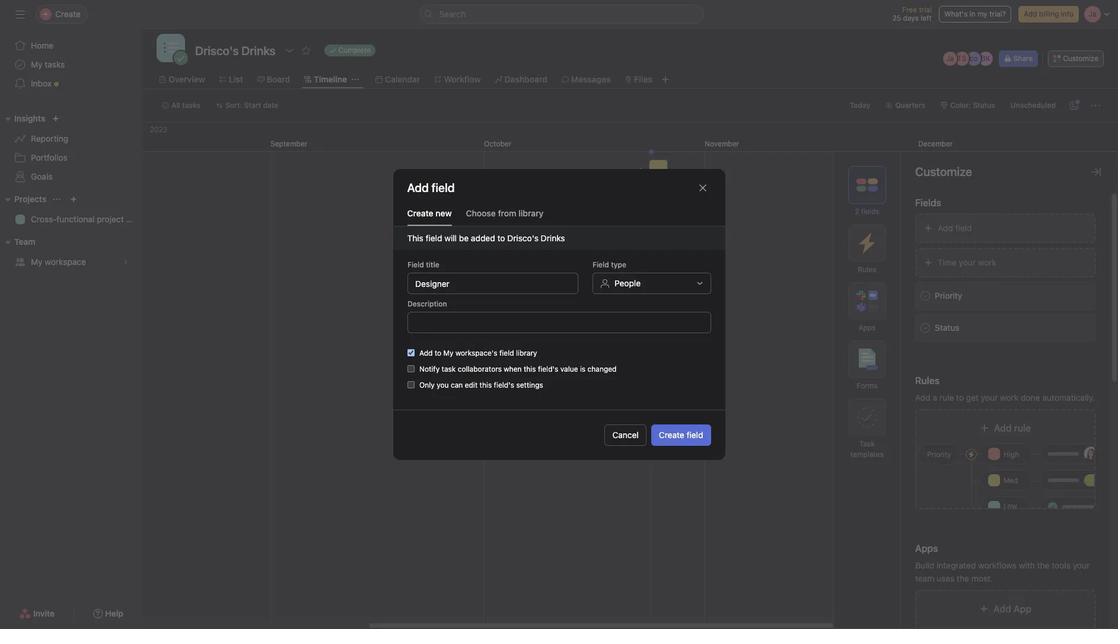 Task type: describe. For each thing, give the bounding box(es) containing it.
a
[[934, 393, 938, 403]]

customize button
[[1049, 50, 1105, 67]]

reporting link
[[7, 129, 135, 148]]

list image
[[164, 41, 178, 55]]

plan
[[126, 214, 142, 224]]

1 horizontal spatial your
[[982, 393, 999, 403]]

hide sidebar image
[[15, 9, 25, 19]]

today
[[850, 101, 871, 110]]

trial?
[[990, 9, 1007, 18]]

calendar
[[385, 74, 421, 84]]

only you can edit this field's settings
[[419, 381, 543, 390]]

teams element
[[0, 232, 142, 274]]

home link
[[7, 36, 135, 55]]

add for add rule
[[995, 423, 1013, 434]]

december
[[919, 140, 954, 148]]

field type
[[593, 261, 627, 270]]

workflow
[[444, 74, 481, 84]]

share button
[[999, 50, 1039, 67]]

projects element
[[0, 189, 142, 232]]

people
[[615, 278, 641, 289]]

workspace's
[[456, 349, 498, 358]]

trial
[[920, 5, 933, 14]]

changed
[[588, 365, 617, 374]]

my for my tasks
[[31, 59, 42, 69]]

time your work button
[[916, 248, 1096, 278]]

will
[[445, 233, 457, 243]]

is
[[580, 365, 586, 374]]

cross-
[[31, 214, 57, 224]]

add field
[[939, 223, 973, 233]]

my workspace link
[[7, 253, 135, 272]]

list link
[[220, 73, 243, 86]]

notify task collaborators when this field's value is changed
[[419, 365, 617, 374]]

invite
[[33, 609, 55, 619]]

november
[[705, 140, 740, 148]]

my
[[978, 9, 988, 18]]

add to starred image
[[301, 46, 311, 55]]

task templates
[[851, 440, 885, 459]]

search button
[[419, 5, 704, 24]]

home
[[31, 40, 54, 50]]

edit
[[465, 381, 478, 390]]

this
[[408, 233, 424, 243]]

my workspace
[[31, 257, 86, 267]]

search
[[440, 9, 466, 19]]

25
[[893, 14, 902, 23]]

calendar link
[[376, 73, 421, 86]]

Add to My workspace's field library checkbox
[[408, 350, 415, 357]]

library inside create new tab panel
[[516, 349, 537, 358]]

1 horizontal spatial rule
[[1015, 423, 1032, 434]]

this for when
[[524, 365, 536, 374]]

this for edit
[[480, 381, 492, 390]]

timeline
[[314, 74, 347, 84]]

when
[[504, 365, 522, 374]]

tools
[[1053, 561, 1071, 571]]

add for add to my workspace's field library
[[419, 349, 433, 358]]

cancel
[[613, 430, 639, 440]]

info
[[1062, 9, 1074, 18]]

portfolios
[[31, 153, 67, 163]]

add for add billing info
[[1025, 9, 1038, 18]]

templates
[[851, 451, 885, 459]]

projects button
[[0, 192, 47, 207]]

free trial 25 days left
[[893, 5, 933, 23]]

functional
[[57, 214, 95, 224]]

global element
[[0, 29, 142, 100]]

august
[[50, 140, 73, 148]]

task
[[860, 440, 876, 449]]

portfolios link
[[7, 148, 135, 167]]

type
[[611, 261, 627, 270]]

1 horizontal spatial work
[[1001, 393, 1019, 403]]

show subtasks for task brainstorm california cola flavors image
[[638, 167, 645, 174]]

build integrated workflows with the tools your team uses the most.
[[916, 561, 1091, 584]]

search list box
[[419, 5, 704, 24]]

forms
[[857, 382, 878, 391]]

reporting
[[31, 134, 68, 144]]

0 vertical spatial rules
[[859, 265, 877, 274]]

work inside button
[[979, 258, 997, 268]]

september
[[271, 140, 308, 148]]

messages
[[572, 74, 611, 84]]

most.
[[972, 574, 994, 584]]

2 fields
[[856, 207, 880, 216]]

projects
[[14, 194, 47, 204]]

add app
[[994, 604, 1032, 615]]

insights element
[[0, 108, 142, 189]]

this field will be added to drisco's drinks
[[408, 233, 565, 243]]

task
[[442, 365, 456, 374]]

create field button
[[652, 425, 711, 446]]

create field
[[659, 430, 704, 440]]

tasks
[[45, 59, 65, 69]]

fields
[[862, 207, 880, 216]]

inbox link
[[7, 74, 135, 93]]

status
[[936, 323, 960, 333]]

field for add
[[956, 223, 973, 233]]

my for my workspace
[[31, 257, 42, 267]]

0 horizontal spatial the
[[958, 574, 970, 584]]

cross-functional project plan link
[[7, 210, 142, 229]]

add to my workspace's field library
[[419, 349, 537, 358]]

field for field title
[[408, 261, 424, 270]]

what's in my trial?
[[945, 9, 1007, 18]]

library inside tab list
[[519, 208, 544, 218]]

added
[[471, 233, 496, 243]]

people button
[[593, 273, 711, 294]]

you
[[437, 381, 449, 390]]

create new tab panel
[[393, 227, 726, 461]]



Task type: locate. For each thing, give the bounding box(es) containing it.
1 vertical spatial field's
[[494, 381, 514, 390]]

library right from
[[519, 208, 544, 218]]

1 vertical spatial customize
[[916, 165, 973, 179]]

0 horizontal spatial rule
[[940, 393, 955, 403]]

1 vertical spatial the
[[958, 574, 970, 584]]

apps up 'forms'
[[859, 324, 876, 332]]

field left title
[[408, 261, 424, 270]]

2 vertical spatial your
[[1074, 561, 1091, 571]]

add rule
[[995, 423, 1032, 434]]

0 horizontal spatial field's
[[494, 381, 514, 390]]

0 horizontal spatial rules
[[859, 265, 877, 274]]

field left type on the right top
[[593, 261, 609, 270]]

None text field
[[192, 40, 279, 61], [408, 312, 711, 334], [192, 40, 279, 61], [408, 312, 711, 334]]

tab list containing create new
[[393, 207, 726, 227]]

collaborators
[[458, 365, 502, 374]]

my down team
[[31, 257, 42, 267]]

1 vertical spatial create
[[659, 430, 685, 440]]

create left "new"
[[408, 208, 434, 218]]

cross-functional project plan
[[31, 214, 142, 224]]

1 vertical spatial priority
[[928, 451, 952, 459]]

add for add a rule to get your work done automatically.
[[916, 393, 931, 403]]

2 horizontal spatial to
[[957, 393, 965, 403]]

your right get
[[982, 393, 999, 403]]

1 vertical spatial your
[[982, 393, 999, 403]]

project
[[97, 214, 124, 224]]

rule right a
[[940, 393, 955, 403]]

1 vertical spatial rules
[[916, 376, 940, 386]]

create
[[408, 208, 434, 218], [659, 430, 685, 440]]

apps up build
[[916, 544, 939, 554]]

tab list
[[393, 207, 726, 227]]

close details image
[[1092, 167, 1102, 177]]

october
[[484, 140, 512, 148]]

1 horizontal spatial customize
[[1064, 54, 1099, 63]]

drinks
[[541, 233, 565, 243]]

Designer, Accountable, Referred by… text field
[[408, 273, 578, 294]]

0 horizontal spatial work
[[979, 258, 997, 268]]

work left done
[[1001, 393, 1019, 403]]

can
[[451, 381, 463, 390]]

0 horizontal spatial field
[[408, 261, 424, 270]]

to up notify
[[435, 349, 441, 358]]

add left the billing
[[1025, 9, 1038, 18]]

1 horizontal spatial create
[[659, 430, 685, 440]]

billing
[[1040, 9, 1060, 18]]

0 horizontal spatial to
[[435, 349, 441, 358]]

goals link
[[7, 167, 135, 186]]

board link
[[258, 73, 290, 86]]

add field
[[408, 181, 455, 195]]

1 vertical spatial this
[[480, 381, 492, 390]]

0 vertical spatial apps
[[859, 324, 876, 332]]

field's for value
[[538, 365, 559, 374]]

add for add field
[[939, 223, 954, 233]]

automatically.
[[1043, 393, 1096, 403]]

field
[[408, 261, 424, 270], [593, 261, 609, 270]]

your
[[960, 258, 977, 268], [982, 393, 999, 403], [1074, 561, 1091, 571]]

notify
[[419, 365, 440, 374]]

2 field from the left
[[593, 261, 609, 270]]

priority up the status
[[936, 291, 963, 301]]

1 horizontal spatial field's
[[538, 365, 559, 374]]

files link
[[625, 73, 653, 86]]

field for this
[[426, 233, 443, 243]]

the down integrated
[[958, 574, 970, 584]]

this up 'settings'
[[524, 365, 536, 374]]

my up the task
[[443, 349, 454, 358]]

2 vertical spatial to
[[957, 393, 965, 403]]

field's for settings
[[494, 381, 514, 390]]

rules up a
[[916, 376, 940, 386]]

board
[[267, 74, 290, 84]]

add field dialog
[[393, 169, 726, 461]]

value
[[561, 365, 578, 374]]

high
[[1004, 451, 1020, 459]]

settings
[[516, 381, 543, 390]]

insights
[[14, 113, 45, 123]]

your inside button
[[960, 258, 977, 268]]

1 horizontal spatial this
[[524, 365, 536, 374]]

0 vertical spatial customize
[[1064, 54, 1099, 63]]

add a rule to get your work done automatically.
[[916, 393, 1096, 403]]

field inside 'button'
[[687, 430, 704, 440]]

add right add to my workspace's field library option
[[419, 349, 433, 358]]

workflows
[[979, 561, 1018, 571]]

create for create new
[[408, 208, 434, 218]]

0 horizontal spatial your
[[960, 258, 977, 268]]

timeline link
[[305, 73, 347, 86]]

drisco's
[[508, 233, 539, 243]]

1 field from the left
[[408, 261, 424, 270]]

add inside create new tab panel
[[419, 349, 433, 358]]

be
[[459, 233, 469, 243]]

customize down december
[[916, 165, 973, 179]]

1 vertical spatial my
[[31, 257, 42, 267]]

to right added
[[498, 233, 505, 243]]

0 vertical spatial the
[[1038, 561, 1050, 571]]

2
[[856, 207, 860, 216]]

work down add field button
[[979, 258, 997, 268]]

rules
[[859, 265, 877, 274], [916, 376, 940, 386]]

customize inside dropdown button
[[1064, 54, 1099, 63]]

build
[[916, 561, 935, 571]]

0 vertical spatial your
[[960, 258, 977, 268]]

app
[[1014, 604, 1032, 615]]

0 vertical spatial work
[[979, 258, 997, 268]]

add left a
[[916, 393, 931, 403]]

0 horizontal spatial apps
[[859, 324, 876, 332]]

rule up high
[[1015, 423, 1032, 434]]

workflow link
[[435, 73, 481, 86]]

bk
[[982, 54, 991, 63]]

create right cancel
[[659, 430, 685, 440]]

rules down 2 fields
[[859, 265, 877, 274]]

team
[[14, 237, 35, 247]]

add app button
[[916, 591, 1096, 630]]

ja
[[947, 54, 955, 63]]

this
[[524, 365, 536, 374], [480, 381, 492, 390]]

time your work
[[939, 258, 997, 268]]

to left get
[[957, 393, 965, 403]]

new
[[436, 208, 452, 218]]

1 vertical spatial work
[[1001, 393, 1019, 403]]

library
[[519, 208, 544, 218], [516, 349, 537, 358]]

0 horizontal spatial customize
[[916, 165, 973, 179]]

apps
[[859, 324, 876, 332], [916, 544, 939, 554]]

your right time
[[960, 258, 977, 268]]

dashboard link
[[495, 73, 548, 86]]

overview
[[169, 74, 205, 84]]

0 vertical spatial rule
[[940, 393, 955, 403]]

cancel button
[[605, 425, 647, 446]]

field for create
[[687, 430, 704, 440]]

only
[[419, 381, 435, 390]]

my left tasks
[[31, 59, 42, 69]]

field's left value at the right of the page
[[538, 365, 559, 374]]

free
[[903, 5, 918, 14]]

today button
[[845, 97, 876, 114]]

1 horizontal spatial apps
[[916, 544, 939, 554]]

overview link
[[159, 73, 205, 86]]

1 vertical spatial rule
[[1015, 423, 1032, 434]]

0 vertical spatial to
[[498, 233, 505, 243]]

1 vertical spatial to
[[435, 349, 441, 358]]

title
[[426, 261, 439, 270]]

co
[[970, 54, 979, 63]]

time
[[939, 258, 957, 268]]

my inside the global element
[[31, 59, 42, 69]]

1 vertical spatial library
[[516, 349, 537, 358]]

customize down "info"
[[1064, 54, 1099, 63]]

close this dialog image
[[698, 183, 708, 193]]

add up high
[[995, 423, 1013, 434]]

from
[[498, 208, 517, 218]]

0 horizontal spatial create
[[408, 208, 434, 218]]

my inside create new tab panel
[[443, 349, 454, 358]]

create new
[[408, 208, 452, 218]]

your right tools
[[1074, 561, 1091, 571]]

Notify task collaborators when this field's value is changed checkbox
[[408, 366, 415, 373]]

0 vertical spatial priority
[[936, 291, 963, 301]]

add for add app
[[994, 604, 1012, 615]]

field's down when
[[494, 381, 514, 390]]

0 vertical spatial field's
[[538, 365, 559, 374]]

team
[[916, 574, 935, 584]]

my inside "link"
[[31, 257, 42, 267]]

fields
[[916, 198, 942, 208]]

this right edit
[[480, 381, 492, 390]]

add billing info button
[[1019, 6, 1080, 23]]

create inside 'button'
[[659, 430, 685, 440]]

get
[[967, 393, 980, 403]]

list
[[229, 74, 243, 84]]

goals
[[31, 172, 53, 182]]

my
[[31, 59, 42, 69], [31, 257, 42, 267], [443, 349, 454, 358]]

your inside build integrated workflows with the tools your team uses the most.
[[1074, 561, 1091, 571]]

field for field type
[[593, 261, 609, 270]]

1 horizontal spatial rules
[[916, 376, 940, 386]]

1 horizontal spatial to
[[498, 233, 505, 243]]

0 vertical spatial this
[[524, 365, 536, 374]]

work
[[979, 258, 997, 268], [1001, 393, 1019, 403]]

add down fields
[[939, 223, 954, 233]]

add left app
[[994, 604, 1012, 615]]

in
[[970, 9, 976, 18]]

the right the with
[[1038, 561, 1050, 571]]

field inside button
[[956, 223, 973, 233]]

1 horizontal spatial the
[[1038, 561, 1050, 571]]

create inside tab list
[[408, 208, 434, 218]]

library up notify task collaborators when this field's value is changed
[[516, 349, 537, 358]]

create for create field
[[659, 430, 685, 440]]

workspace
[[45, 257, 86, 267]]

0 vertical spatial my
[[31, 59, 42, 69]]

description
[[408, 300, 447, 309]]

ts
[[958, 54, 967, 63]]

rule
[[940, 393, 955, 403], [1015, 423, 1032, 434]]

uses
[[937, 574, 955, 584]]

2 horizontal spatial your
[[1074, 561, 1091, 571]]

0 horizontal spatial this
[[480, 381, 492, 390]]

done
[[1022, 393, 1041, 403]]

0 vertical spatial library
[[519, 208, 544, 218]]

0 vertical spatial create
[[408, 208, 434, 218]]

days
[[904, 14, 920, 23]]

1 vertical spatial apps
[[916, 544, 939, 554]]

priority down a
[[928, 451, 952, 459]]

Only you can edit this field's settings checkbox
[[408, 382, 415, 389]]

1 horizontal spatial field
[[593, 261, 609, 270]]

choose from library
[[466, 208, 544, 218]]

2 vertical spatial my
[[443, 349, 454, 358]]



Task type: vqa. For each thing, say whether or not it's contained in the screenshot.
1 Filter
no



